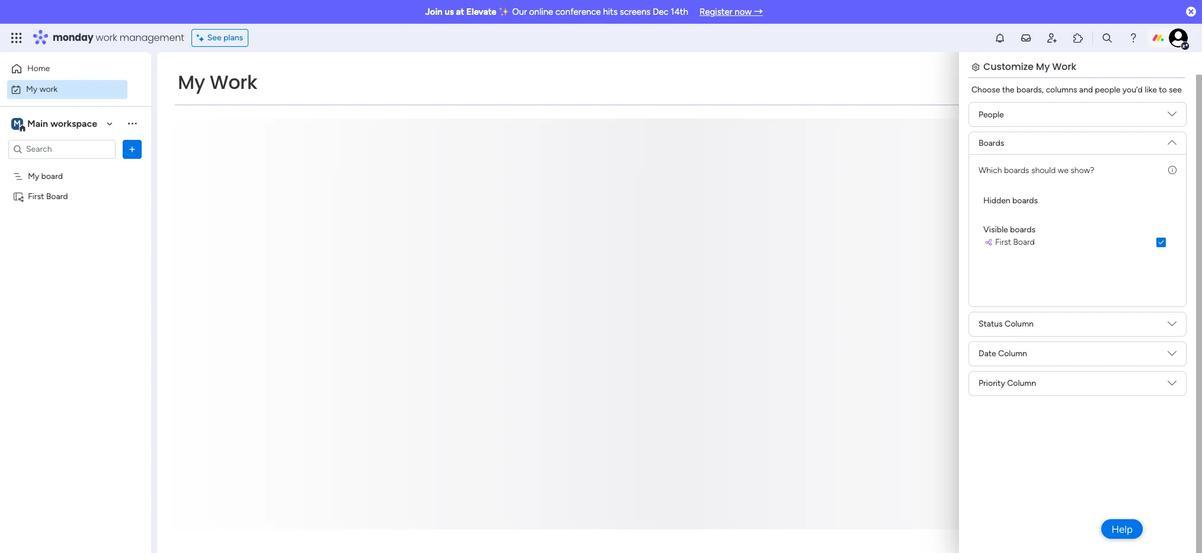 Task type: describe. For each thing, give the bounding box(es) containing it.
the
[[1003, 85, 1015, 95]]

see
[[207, 33, 222, 43]]

conference
[[556, 7, 601, 17]]

first for list box containing my board
[[28, 191, 44, 201]]

see plans
[[207, 33, 243, 43]]

column for status column
[[1005, 319, 1034, 329]]

first for list box containing hidden boards
[[996, 237, 1012, 247]]

and
[[1080, 85, 1093, 95]]

online
[[529, 7, 553, 17]]

priority column
[[979, 378, 1037, 388]]

hidden boards heading
[[984, 195, 1038, 207]]

jacob simon image
[[1169, 28, 1188, 47]]

see
[[1169, 85, 1182, 95]]

select product image
[[11, 32, 23, 44]]

board inside option
[[1014, 237, 1035, 247]]

dapulse dropdown down arrow image for priority column
[[1168, 379, 1177, 392]]

choose the boards, columns and people you'd like to see
[[972, 85, 1182, 95]]

my work button
[[7, 80, 127, 99]]

which
[[979, 165, 1002, 176]]

we
[[1058, 165, 1069, 176]]

first board inside option
[[996, 237, 1035, 247]]

hidden
[[984, 196, 1011, 206]]

work inside main content
[[1053, 60, 1077, 74]]

priority
[[979, 378, 1006, 388]]

boards,
[[1017, 85, 1044, 95]]

0 vertical spatial first board
[[28, 191, 68, 201]]

register now → link
[[700, 7, 763, 17]]

register
[[700, 7, 733, 17]]

elevate
[[467, 7, 497, 17]]

→
[[754, 7, 763, 17]]

dapulse dropdown down arrow image for date column
[[1168, 349, 1177, 362]]

✨
[[499, 7, 510, 17]]

dapulse dropdown down arrow image for people
[[1168, 110, 1177, 123]]

column for priority column
[[1008, 378, 1037, 388]]

workspace options image
[[126, 118, 138, 129]]

like
[[1145, 85, 1157, 95]]

workspace image
[[11, 117, 23, 130]]

dapulse dropdown down arrow image for boards
[[1168, 133, 1177, 147]]

home button
[[7, 59, 127, 78]]

search everything image
[[1102, 32, 1114, 44]]

at
[[456, 7, 464, 17]]

show?
[[1071, 165, 1095, 176]]

help image
[[1128, 32, 1140, 44]]

see plans button
[[191, 29, 249, 47]]

screens
[[620, 7, 651, 17]]

boards for visible
[[1011, 225, 1036, 235]]

work for my
[[40, 84, 58, 94]]

monday work management
[[53, 31, 184, 44]]

apps image
[[1073, 32, 1085, 44]]

you'd
[[1123, 85, 1143, 95]]

first board option
[[981, 234, 1175, 251]]

date column
[[979, 349, 1028, 359]]

help button
[[1102, 519, 1143, 539]]

home
[[27, 63, 50, 74]]

boards
[[979, 138, 1005, 148]]

visible boards
[[984, 225, 1036, 235]]

list box inside customize my work main content
[[979, 181, 1177, 256]]

my inside main content
[[1036, 60, 1050, 74]]



Task type: locate. For each thing, give the bounding box(es) containing it.
column
[[1005, 319, 1034, 329], [999, 349, 1028, 359], [1008, 378, 1037, 388]]

boards right visible
[[1011, 225, 1036, 235]]

dapulse dropdown down arrow image
[[1168, 133, 1177, 147], [1168, 349, 1177, 362], [1168, 379, 1177, 392]]

board down visible boards heading
[[1014, 237, 1035, 247]]

1 dapulse dropdown down arrow image from the top
[[1168, 110, 1177, 123]]

0 horizontal spatial list box
[[0, 164, 151, 366]]

first down visible boards heading
[[996, 237, 1012, 247]]

2 dapulse dropdown down arrow image from the top
[[1168, 349, 1177, 362]]

0 vertical spatial dapulse dropdown down arrow image
[[1168, 110, 1177, 123]]

0 horizontal spatial first
[[28, 191, 44, 201]]

0 vertical spatial column
[[1005, 319, 1034, 329]]

boards right hidden
[[1013, 196, 1038, 206]]

columns
[[1046, 85, 1078, 95]]

0 horizontal spatial first board
[[28, 191, 68, 201]]

1 vertical spatial work
[[40, 84, 58, 94]]

0 horizontal spatial work
[[210, 69, 257, 95]]

my work
[[26, 84, 58, 94]]

boards
[[1005, 165, 1030, 176], [1013, 196, 1038, 206], [1011, 225, 1036, 235]]

2 vertical spatial column
[[1008, 378, 1037, 388]]

us
[[445, 7, 454, 17]]

work down "plans"
[[210, 69, 257, 95]]

0 vertical spatial boards
[[1005, 165, 1030, 176]]

1 horizontal spatial first board
[[996, 237, 1035, 247]]

list box containing my board
[[0, 164, 151, 366]]

column right status
[[1005, 319, 1034, 329]]

2 vertical spatial boards
[[1011, 225, 1036, 235]]

main
[[27, 118, 48, 129]]

1 vertical spatial dapulse dropdown down arrow image
[[1168, 319, 1177, 333]]

choose
[[972, 85, 1001, 95]]

first board down my board
[[28, 191, 68, 201]]

1 vertical spatial column
[[999, 349, 1028, 359]]

1 horizontal spatial work
[[1053, 60, 1077, 74]]

m
[[14, 118, 21, 128]]

14th
[[671, 7, 689, 17]]

1 vertical spatial boards
[[1013, 196, 1038, 206]]

my work
[[178, 69, 257, 95]]

should
[[1032, 165, 1056, 176]]

my down home at the top
[[26, 84, 37, 94]]

visible boards heading
[[984, 224, 1036, 236]]

my inside button
[[26, 84, 37, 94]]

main workspace
[[27, 118, 97, 129]]

visible
[[984, 225, 1008, 235]]

0 horizontal spatial work
[[40, 84, 58, 94]]

list box containing hidden boards
[[979, 181, 1177, 256]]

boards inside 'heading'
[[1013, 196, 1038, 206]]

people
[[1095, 85, 1121, 95]]

now
[[735, 7, 752, 17]]

hidden boards
[[984, 196, 1038, 206]]

0 vertical spatial first
[[28, 191, 44, 201]]

2 dapulse dropdown down arrow image from the top
[[1168, 319, 1177, 333]]

inbox image
[[1021, 32, 1032, 44]]

my for my work
[[178, 69, 205, 95]]

1 horizontal spatial board
[[1014, 237, 1035, 247]]

column for date column
[[999, 349, 1028, 359]]

people
[[979, 109, 1004, 119]]

1 vertical spatial board
[[1014, 237, 1035, 247]]

1 horizontal spatial work
[[96, 31, 117, 44]]

my down see plans 'button'
[[178, 69, 205, 95]]

to
[[1159, 85, 1167, 95]]

my for my board
[[28, 171, 39, 181]]

1 vertical spatial dapulse dropdown down arrow image
[[1168, 349, 1177, 362]]

boards for which
[[1005, 165, 1030, 176]]

work
[[1053, 60, 1077, 74], [210, 69, 257, 95]]

first board down visible boards heading
[[996, 237, 1035, 247]]

workspace selection element
[[11, 117, 99, 132]]

my left board
[[28, 171, 39, 181]]

Search in workspace field
[[25, 142, 99, 156]]

2 vertical spatial dapulse dropdown down arrow image
[[1168, 379, 1177, 392]]

monday
[[53, 31, 93, 44]]

invite members image
[[1047, 32, 1059, 44]]

dec
[[653, 7, 669, 17]]

board
[[46, 191, 68, 201], [1014, 237, 1035, 247]]

1 vertical spatial first
[[996, 237, 1012, 247]]

list box
[[0, 164, 151, 366], [979, 181, 1177, 256]]

my up "boards,"
[[1036, 60, 1050, 74]]

0 vertical spatial board
[[46, 191, 68, 201]]

work
[[96, 31, 117, 44], [40, 84, 58, 94]]

boards inside heading
[[1011, 225, 1036, 235]]

join
[[425, 7, 443, 17]]

first right shareable board icon
[[28, 191, 44, 201]]

customize
[[984, 60, 1034, 74]]

1 horizontal spatial first
[[996, 237, 1012, 247]]

status
[[979, 319, 1003, 329]]

0 vertical spatial dapulse dropdown down arrow image
[[1168, 133, 1177, 147]]

1 dapulse dropdown down arrow image from the top
[[1168, 133, 1177, 147]]

our
[[512, 7, 527, 17]]

column right date
[[999, 349, 1028, 359]]

first
[[28, 191, 44, 201], [996, 237, 1012, 247]]

my board
[[28, 171, 63, 181]]

register now →
[[700, 7, 763, 17]]

shareable board image
[[12, 191, 24, 202]]

0 horizontal spatial board
[[46, 191, 68, 201]]

1 horizontal spatial list box
[[979, 181, 1177, 256]]

column right priority at the right of the page
[[1008, 378, 1037, 388]]

0 vertical spatial work
[[96, 31, 117, 44]]

options image
[[126, 143, 138, 155]]

1 vertical spatial first board
[[996, 237, 1035, 247]]

work down home at the top
[[40, 84, 58, 94]]

board down board
[[46, 191, 68, 201]]

first inside option
[[996, 237, 1012, 247]]

join us at elevate ✨ our online conference hits screens dec 14th
[[425, 7, 689, 17]]

my for my work
[[26, 84, 37, 94]]

option
[[0, 165, 151, 168]]

customize my work
[[984, 60, 1077, 74]]

work up the columns
[[1053, 60, 1077, 74]]

dapulse dropdown down arrow image
[[1168, 110, 1177, 123], [1168, 319, 1177, 333]]

help
[[1112, 523, 1133, 535]]

customize my work main content
[[157, 28, 1197, 553]]

hits
[[603, 7, 618, 17]]

date
[[979, 349, 997, 359]]

which boards should we show?
[[979, 165, 1095, 176]]

my
[[1036, 60, 1050, 74], [178, 69, 205, 95], [26, 84, 37, 94], [28, 171, 39, 181]]

workspace
[[50, 118, 97, 129]]

boards right which
[[1005, 165, 1030, 176]]

plans
[[224, 33, 243, 43]]

dapulse dropdown down arrow image for status column
[[1168, 319, 1177, 333]]

work inside button
[[40, 84, 58, 94]]

3 dapulse dropdown down arrow image from the top
[[1168, 379, 1177, 392]]

management
[[120, 31, 184, 44]]

work for monday
[[96, 31, 117, 44]]

v2 info image
[[1169, 164, 1177, 177]]

boards for hidden
[[1013, 196, 1038, 206]]

work right monday
[[96, 31, 117, 44]]

first board
[[28, 191, 68, 201], [996, 237, 1035, 247]]

status column
[[979, 319, 1034, 329]]

board
[[41, 171, 63, 181]]

notifications image
[[994, 32, 1006, 44]]



Task type: vqa. For each thing, say whether or not it's contained in the screenshot.
Now
yes



